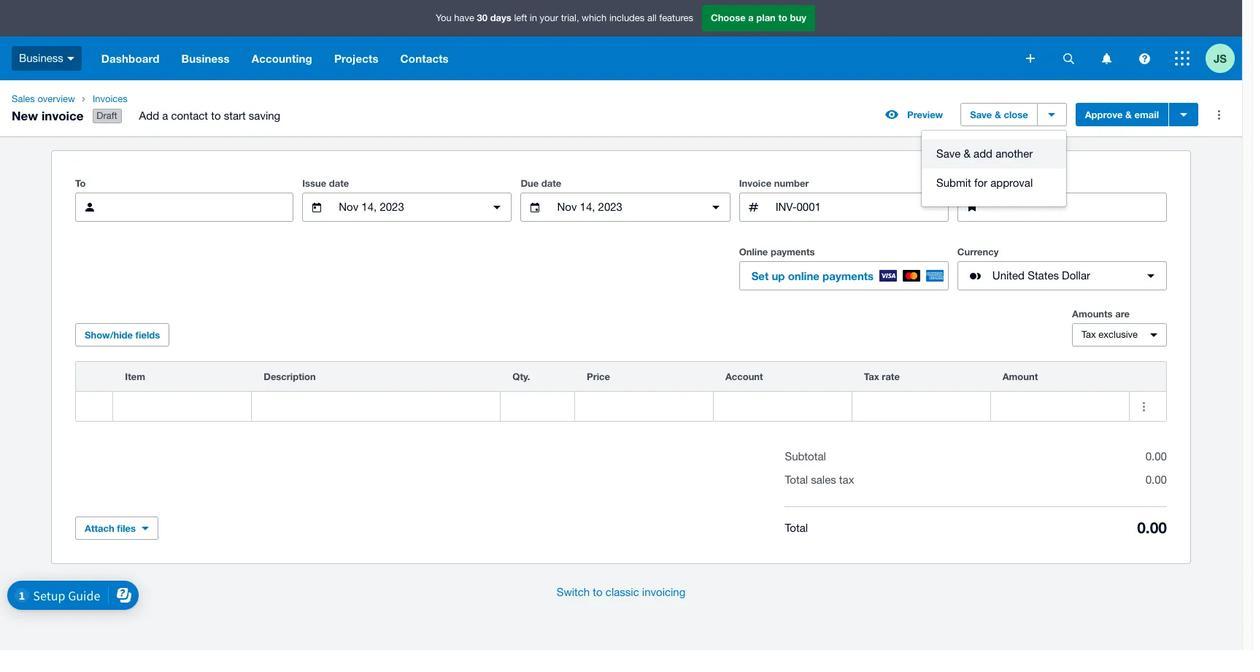 Task type: locate. For each thing, give the bounding box(es) containing it.
a left plan
[[748, 12, 754, 24]]

a inside banner
[[748, 12, 754, 24]]

more date options image
[[483, 193, 512, 222]]

& for close
[[995, 109, 1001, 121]]

close
[[1004, 109, 1028, 121]]

navigation inside banner
[[90, 36, 1016, 80]]

1 vertical spatial payments
[[823, 269, 874, 283]]

payments
[[771, 246, 815, 258], [823, 269, 874, 283]]

0 vertical spatial a
[[748, 12, 754, 24]]

& inside approve & email button
[[1126, 109, 1132, 121]]

total for total
[[785, 522, 808, 534]]

more line item options image
[[1130, 392, 1159, 421]]

group containing save & add another
[[922, 131, 1066, 207]]

0 vertical spatial save
[[970, 109, 992, 121]]

& left email
[[1126, 109, 1132, 121]]

save up submit
[[937, 148, 961, 160]]

a for plan
[[748, 12, 754, 24]]

1 horizontal spatial save
[[970, 109, 992, 121]]

0 vertical spatial payments
[[771, 246, 815, 258]]

0 horizontal spatial to
[[211, 110, 221, 122]]

online
[[788, 269, 820, 283]]

tax down "amounts"
[[1082, 329, 1096, 340]]

business up sales overview
[[19, 52, 63, 64]]

show/hide
[[85, 329, 133, 341]]

united states dollar button
[[958, 261, 1167, 291]]

svg image
[[1102, 53, 1111, 64], [1139, 53, 1150, 64]]

0 horizontal spatial payments
[[771, 246, 815, 258]]

1 vertical spatial total
[[785, 522, 808, 534]]

Due date text field
[[556, 194, 695, 221]]

tax
[[839, 474, 854, 486]]

2 horizontal spatial to
[[778, 12, 788, 24]]

2 vertical spatial 0.00
[[1137, 519, 1167, 537]]

days
[[490, 12, 512, 24]]

svg image up the approve
[[1102, 53, 1111, 64]]

invoices link
[[87, 92, 292, 107]]

amounts are
[[1072, 308, 1130, 320]]

total down total sales tax on the bottom of page
[[785, 522, 808, 534]]

& inside save & close button
[[995, 109, 1001, 121]]

date
[[329, 177, 349, 189], [542, 177, 562, 189]]

& for email
[[1126, 109, 1132, 121]]

save left the close
[[970, 109, 992, 121]]

0 horizontal spatial a
[[162, 110, 168, 122]]

0 vertical spatial total
[[785, 474, 808, 486]]

1 horizontal spatial &
[[995, 109, 1001, 121]]

dashboard
[[101, 52, 160, 65]]

business button up sales overview
[[0, 36, 90, 80]]

1 horizontal spatial business button
[[170, 36, 241, 80]]

amount
[[1003, 371, 1038, 383]]

payments right online
[[823, 269, 874, 283]]

business button
[[0, 36, 90, 80], [170, 36, 241, 80]]

to left start
[[211, 110, 221, 122]]

total for total sales tax
[[785, 474, 808, 486]]

save for save & close
[[970, 109, 992, 121]]

invoice number
[[739, 177, 809, 189]]

2 total from the top
[[785, 522, 808, 534]]

save inside button
[[970, 109, 992, 121]]

tax rate
[[864, 371, 900, 383]]

to right switch
[[593, 586, 603, 599]]

set up online payments
[[752, 269, 874, 283]]

attach files button
[[75, 517, 158, 540]]

1 horizontal spatial to
[[593, 586, 603, 599]]

exclusive
[[1099, 329, 1138, 340]]

sales
[[811, 474, 836, 486]]

1 horizontal spatial a
[[748, 12, 754, 24]]

more invoice options image
[[1204, 100, 1234, 129]]

plan
[[756, 12, 776, 24]]

1 horizontal spatial business
[[181, 52, 230, 65]]

tax inside invoice line item list element
[[864, 371, 879, 383]]

united states dollar
[[993, 269, 1091, 282]]

0 horizontal spatial tax
[[864, 371, 879, 383]]

submit for approval
[[937, 177, 1033, 189]]

& inside save & add another button
[[964, 148, 971, 160]]

list box containing save & add another
[[922, 131, 1066, 207]]

& left the close
[[995, 109, 1001, 121]]

0 horizontal spatial save
[[937, 148, 961, 160]]

1 horizontal spatial date
[[542, 177, 562, 189]]

to
[[778, 12, 788, 24], [211, 110, 221, 122], [593, 586, 603, 599]]

invoice number element
[[739, 193, 949, 222]]

& left 'add'
[[964, 148, 971, 160]]

1 horizontal spatial tax
[[1082, 329, 1096, 340]]

0 vertical spatial 0.00
[[1146, 450, 1167, 463]]

up
[[772, 269, 785, 283]]

0 vertical spatial to
[[778, 12, 788, 24]]

save inside button
[[937, 148, 961, 160]]

navigation containing dashboard
[[90, 36, 1016, 80]]

a
[[748, 12, 754, 24], [162, 110, 168, 122]]

sales overview
[[12, 93, 75, 104]]

to for plan
[[778, 12, 788, 24]]

0.00 for total sales tax
[[1146, 474, 1167, 486]]

classic
[[606, 586, 639, 599]]

navigation
[[90, 36, 1016, 80]]

Description text field
[[252, 393, 500, 421]]

business button up invoices link
[[170, 36, 241, 80]]

fields
[[135, 329, 160, 341]]

draft
[[97, 110, 117, 121]]

tax left rate
[[864, 371, 879, 383]]

submit for approval button
[[922, 169, 1066, 198]]

buy
[[790, 12, 807, 24]]

1 date from the left
[[329, 177, 349, 189]]

0 horizontal spatial business
[[19, 52, 63, 64]]

choose
[[711, 12, 746, 24]]

1 vertical spatial to
[[211, 110, 221, 122]]

approve & email button
[[1076, 103, 1169, 126]]

Issue date text field
[[337, 194, 477, 221]]

business up invoices link
[[181, 52, 230, 65]]

total sales tax
[[785, 474, 854, 486]]

1 total from the top
[[785, 474, 808, 486]]

2 svg image from the left
[[1139, 53, 1150, 64]]

tax inside popup button
[[1082, 329, 1096, 340]]

None field
[[113, 392, 251, 421]]

0 horizontal spatial &
[[964, 148, 971, 160]]

svg image up email
[[1139, 53, 1150, 64]]

& for add
[[964, 148, 971, 160]]

2 vertical spatial to
[[593, 586, 603, 599]]

svg image
[[1175, 51, 1190, 66], [1063, 53, 1074, 64], [1026, 54, 1035, 63], [67, 57, 74, 60]]

Price field
[[575, 393, 713, 421]]

total
[[785, 474, 808, 486], [785, 522, 808, 534]]

date right issue
[[329, 177, 349, 189]]

0 horizontal spatial date
[[329, 177, 349, 189]]

projects button
[[323, 36, 389, 80]]

0 vertical spatial tax
[[1082, 329, 1096, 340]]

approve
[[1085, 109, 1123, 121]]

overview
[[38, 93, 75, 104]]

group
[[922, 131, 1066, 207]]

choose a plan to buy
[[711, 12, 807, 24]]

set
[[752, 269, 769, 283]]

due
[[521, 177, 539, 189]]

contacts button
[[389, 36, 460, 80]]

0 horizontal spatial svg image
[[1102, 53, 1111, 64]]

&
[[995, 109, 1001, 121], [1126, 109, 1132, 121], [964, 148, 971, 160]]

list box
[[922, 131, 1066, 207]]

1 svg image from the left
[[1102, 53, 1111, 64]]

js
[[1214, 51, 1227, 65]]

online
[[739, 246, 768, 258]]

1 horizontal spatial svg image
[[1139, 53, 1150, 64]]

reference
[[958, 177, 1004, 189]]

0.00
[[1146, 450, 1167, 463], [1146, 474, 1167, 486], [1137, 519, 1167, 537]]

2 date from the left
[[542, 177, 562, 189]]

banner containing js
[[0, 0, 1242, 80]]

save
[[970, 109, 992, 121], [937, 148, 961, 160]]

contact
[[171, 110, 208, 122]]

Quantity field
[[501, 393, 574, 421]]

item
[[125, 371, 145, 383]]

1 vertical spatial a
[[162, 110, 168, 122]]

banner
[[0, 0, 1242, 80]]

1 vertical spatial tax
[[864, 371, 879, 383]]

another
[[996, 148, 1033, 160]]

payments up online
[[771, 246, 815, 258]]

a right "add"
[[162, 110, 168, 122]]

show/hide fields
[[85, 329, 160, 341]]

email
[[1135, 109, 1159, 121]]

united
[[993, 269, 1025, 282]]

1 horizontal spatial payments
[[823, 269, 874, 283]]

0 horizontal spatial business button
[[0, 36, 90, 80]]

save & add another button
[[922, 140, 1066, 169]]

1 vertical spatial 0.00
[[1146, 474, 1167, 486]]

total down subtotal
[[785, 474, 808, 486]]

2 business button from the left
[[170, 36, 241, 80]]

date right due
[[542, 177, 562, 189]]

states
[[1028, 269, 1059, 282]]

to left buy
[[778, 12, 788, 24]]

in
[[530, 13, 537, 24]]

left
[[514, 13, 527, 24]]

1 vertical spatial save
[[937, 148, 961, 160]]

2 horizontal spatial &
[[1126, 109, 1132, 121]]

qty.
[[513, 371, 530, 383]]



Task type: describe. For each thing, give the bounding box(es) containing it.
0.00 for subtotal
[[1146, 450, 1167, 463]]

description
[[264, 371, 316, 383]]

invoice
[[42, 108, 84, 123]]

Reference text field
[[993, 194, 1166, 221]]

rate
[[882, 371, 900, 383]]

tax exclusive
[[1082, 329, 1138, 340]]

a for contact
[[162, 110, 168, 122]]

Amount field
[[991, 393, 1129, 421]]

approve & email
[[1085, 109, 1159, 121]]

To text field
[[110, 194, 293, 221]]

1 business button from the left
[[0, 36, 90, 80]]

you
[[436, 13, 452, 24]]

add
[[974, 148, 993, 160]]

add a contact to start saving
[[139, 110, 280, 122]]

invoices
[[93, 93, 128, 104]]

your
[[540, 13, 558, 24]]

files
[[117, 523, 136, 534]]

to
[[75, 177, 86, 189]]

preview
[[907, 109, 943, 121]]

includes
[[609, 13, 645, 24]]

approval
[[991, 177, 1033, 189]]

for
[[974, 177, 988, 189]]

save & add another
[[937, 148, 1033, 160]]

switch to classic invoicing
[[557, 586, 686, 599]]

accounting
[[252, 52, 312, 65]]

Inventory item text field
[[113, 393, 251, 421]]

start
[[224, 110, 246, 122]]

number
[[774, 177, 809, 189]]

submit
[[937, 177, 971, 189]]

js button
[[1206, 36, 1242, 80]]

invoice line item list element
[[75, 361, 1167, 422]]

attach
[[85, 523, 114, 534]]

which
[[582, 13, 607, 24]]

switch to classic invoicing button
[[545, 578, 697, 607]]

are
[[1116, 308, 1130, 320]]

due date
[[521, 177, 562, 189]]

issue
[[302, 177, 326, 189]]

new invoice
[[12, 108, 84, 123]]

subtotal
[[785, 450, 826, 463]]

saving
[[249, 110, 280, 122]]

issue date
[[302, 177, 349, 189]]

price
[[587, 371, 610, 383]]

contact element
[[75, 193, 294, 222]]

to inside button
[[593, 586, 603, 599]]

30
[[477, 12, 488, 24]]

all
[[647, 13, 657, 24]]

payments inside set up online payments popup button
[[823, 269, 874, 283]]

have
[[454, 13, 474, 24]]

amounts
[[1072, 308, 1113, 320]]

sales
[[12, 93, 35, 104]]

account
[[725, 371, 763, 383]]

you have 30 days left in your trial, which includes all features
[[436, 12, 693, 24]]

tax exclusive button
[[1072, 323, 1167, 347]]

features
[[659, 13, 693, 24]]

to for contact
[[211, 110, 221, 122]]

invoice
[[739, 177, 772, 189]]

preview button
[[877, 103, 952, 126]]

dashboard link
[[90, 36, 170, 80]]

new
[[12, 108, 38, 123]]

currency
[[958, 246, 999, 258]]

set up online payments button
[[739, 261, 949, 291]]

contacts
[[400, 52, 449, 65]]

more line item options element
[[1130, 362, 1166, 391]]

svg image inside business popup button
[[67, 57, 74, 60]]

date for issue date
[[329, 177, 349, 189]]

accounting button
[[241, 36, 323, 80]]

sales overview link
[[6, 92, 81, 107]]

date for due date
[[542, 177, 562, 189]]

save & close
[[970, 109, 1028, 121]]

invoicing
[[642, 586, 686, 599]]

more date options image
[[701, 193, 730, 222]]

trial,
[[561, 13, 579, 24]]

attach files
[[85, 523, 136, 534]]

Invoice number text field
[[774, 194, 948, 221]]

save & close button
[[961, 103, 1038, 126]]

add
[[139, 110, 159, 122]]

tax for tax exclusive
[[1082, 329, 1096, 340]]

save for save & add another
[[937, 148, 961, 160]]

tax for tax rate
[[864, 371, 879, 383]]

switch
[[557, 586, 590, 599]]



Task type: vqa. For each thing, say whether or not it's contained in the screenshot.
When to ask for W-9
no



